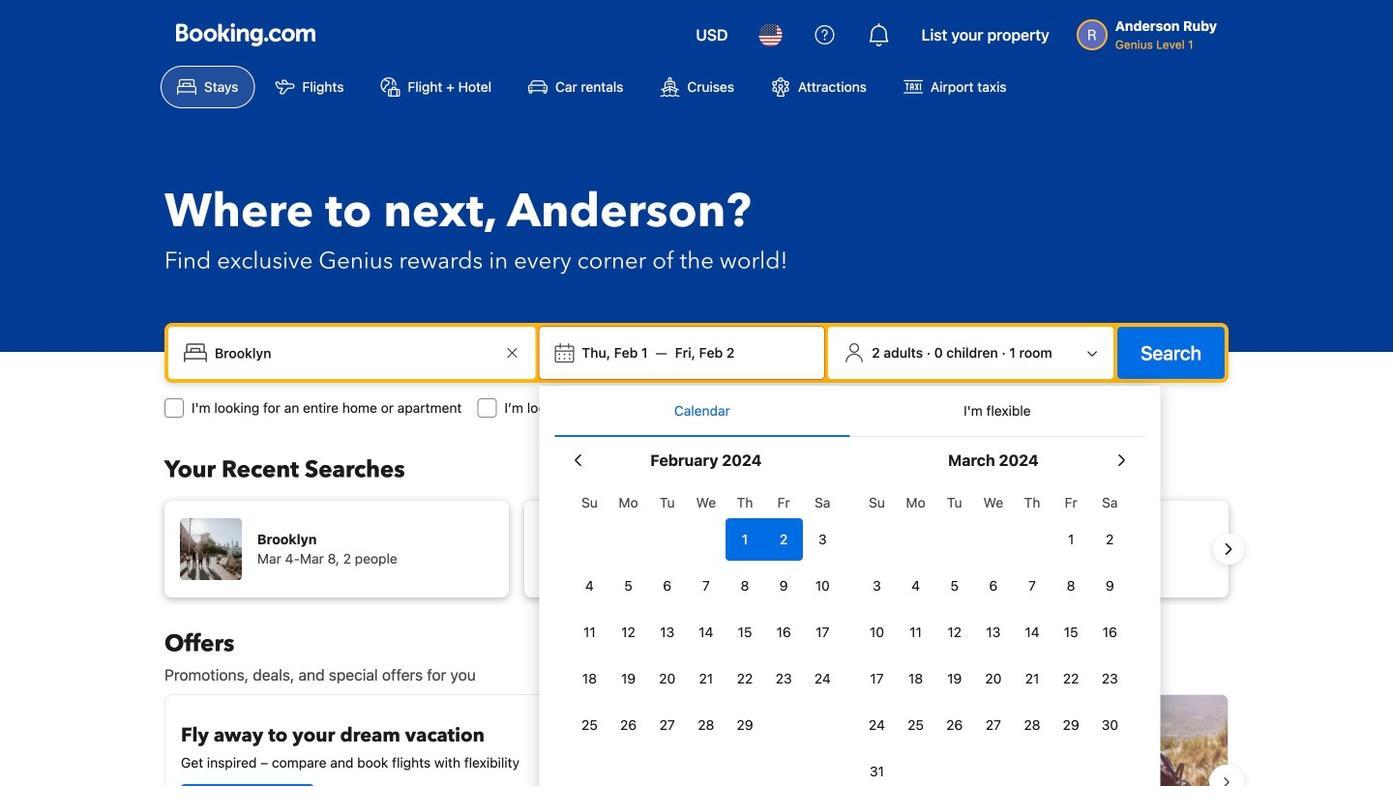 Task type: locate. For each thing, give the bounding box(es) containing it.
tab list
[[555, 386, 1145, 438]]

24 March 2024 checkbox
[[858, 705, 897, 747]]

15 March 2024 checkbox
[[1052, 612, 1091, 654]]

28 March 2024 checkbox
[[1013, 705, 1052, 747]]

5 March 2024 checkbox
[[936, 565, 974, 608]]

11 March 2024 checkbox
[[897, 612, 936, 654]]

13 February 2024 checkbox
[[648, 612, 687, 654]]

8 March 2024 checkbox
[[1052, 565, 1091, 608]]

23 February 2024 checkbox
[[765, 658, 804, 701]]

1 grid from the left
[[570, 484, 842, 747]]

26 February 2024 checkbox
[[609, 705, 648, 747]]

27 February 2024 checkbox
[[648, 705, 687, 747]]

16 February 2024 checkbox
[[765, 612, 804, 654]]

1 horizontal spatial grid
[[858, 484, 1130, 787]]

10 March 2024 checkbox
[[858, 612, 897, 654]]

25 March 2024 checkbox
[[897, 705, 936, 747]]

3 March 2024 checkbox
[[858, 565, 897, 608]]

grid
[[570, 484, 842, 747], [858, 484, 1130, 787]]

0 vertical spatial region
[[149, 494, 1245, 606]]

17 March 2024 checkbox
[[858, 658, 897, 701]]

17 February 2024 checkbox
[[804, 612, 842, 654]]

11 February 2024 checkbox
[[570, 612, 609, 654]]

cell
[[726, 515, 765, 561], [765, 515, 804, 561]]

region
[[149, 494, 1245, 606], [149, 687, 1245, 787]]

6 March 2024 checkbox
[[974, 565, 1013, 608]]

cell up 8 february 2024 checkbox
[[726, 515, 765, 561]]

2 March 2024 checkbox
[[1091, 519, 1130, 561]]

18 February 2024 checkbox
[[570, 658, 609, 701]]

16 March 2024 checkbox
[[1091, 612, 1130, 654]]

20 February 2024 checkbox
[[648, 658, 687, 701]]

27 March 2024 checkbox
[[974, 705, 1013, 747]]

9 February 2024 checkbox
[[765, 565, 804, 608]]

6 February 2024 checkbox
[[648, 565, 687, 608]]

22 March 2024 checkbox
[[1052, 658, 1091, 701]]

13 March 2024 checkbox
[[974, 612, 1013, 654]]

1 February 2024 checkbox
[[726, 519, 765, 561]]

4 February 2024 checkbox
[[570, 565, 609, 608]]

0 horizontal spatial grid
[[570, 484, 842, 747]]

1 vertical spatial region
[[149, 687, 1245, 787]]

2 region from the top
[[149, 687, 1245, 787]]

19 March 2024 checkbox
[[936, 658, 974, 701]]

cell up 9 february 2024 option
[[765, 515, 804, 561]]

1 cell from the left
[[726, 515, 765, 561]]



Task type: describe. For each thing, give the bounding box(es) containing it.
7 March 2024 checkbox
[[1013, 565, 1052, 608]]

9 March 2024 checkbox
[[1091, 565, 1130, 608]]

12 February 2024 checkbox
[[609, 612, 648, 654]]

fly away to your dream vacation image
[[553, 711, 673, 787]]

booking.com image
[[176, 23, 316, 46]]

2 grid from the left
[[858, 484, 1130, 787]]

24 February 2024 checkbox
[[804, 658, 842, 701]]

2 February 2024 checkbox
[[765, 519, 804, 561]]

7 February 2024 checkbox
[[687, 565, 726, 608]]

3 February 2024 checkbox
[[804, 519, 842, 561]]

14 February 2024 checkbox
[[687, 612, 726, 654]]

next image
[[1218, 538, 1241, 561]]

1 region from the top
[[149, 494, 1245, 606]]

23 March 2024 checkbox
[[1091, 658, 1130, 701]]

20 March 2024 checkbox
[[974, 658, 1013, 701]]

29 March 2024 checkbox
[[1052, 705, 1091, 747]]

Where are you going? field
[[207, 336, 501, 371]]

22 February 2024 checkbox
[[726, 658, 765, 701]]

30 March 2024 checkbox
[[1091, 705, 1130, 747]]

your account menu anderson ruby genius level 1 element
[[1077, 9, 1225, 53]]

12 March 2024 checkbox
[[936, 612, 974, 654]]

4 March 2024 checkbox
[[897, 565, 936, 608]]

31 March 2024 checkbox
[[858, 751, 897, 787]]

group of friends hiking in the mountains on a sunny day image
[[706, 696, 1228, 787]]

28 February 2024 checkbox
[[687, 705, 726, 747]]

19 February 2024 checkbox
[[609, 658, 648, 701]]

5 February 2024 checkbox
[[609, 565, 648, 608]]

25 February 2024 checkbox
[[570, 705, 609, 747]]

1 March 2024 checkbox
[[1052, 519, 1091, 561]]

21 March 2024 checkbox
[[1013, 658, 1052, 701]]

18 March 2024 checkbox
[[897, 658, 936, 701]]

15 February 2024 checkbox
[[726, 612, 765, 654]]

2 cell from the left
[[765, 515, 804, 561]]

21 February 2024 checkbox
[[687, 658, 726, 701]]

10 February 2024 checkbox
[[804, 565, 842, 608]]

8 February 2024 checkbox
[[726, 565, 765, 608]]

29 February 2024 checkbox
[[726, 705, 765, 747]]

14 March 2024 checkbox
[[1013, 612, 1052, 654]]

26 March 2024 checkbox
[[936, 705, 974, 747]]



Task type: vqa. For each thing, say whether or not it's contained in the screenshot.
cell
yes



